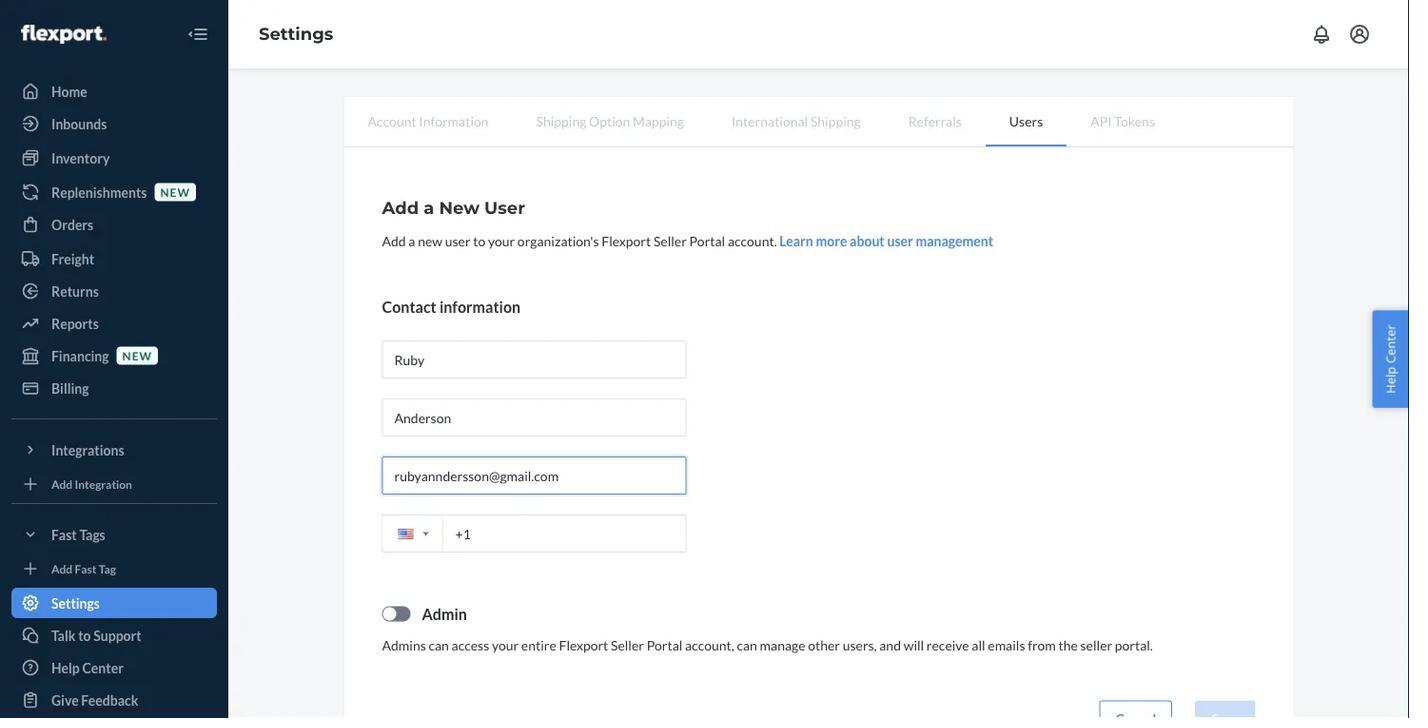 Task type: vqa. For each thing, say whether or not it's contained in the screenshot.
bottommost The Problem
no



Task type: describe. For each thing, give the bounding box(es) containing it.
0 horizontal spatial help center
[[51, 660, 124, 676]]

0 horizontal spatial settings
[[51, 595, 100, 611]]

other
[[808, 638, 840, 654]]

reports link
[[11, 308, 217, 339]]

help center link
[[11, 653, 217, 683]]

fast inside add fast tag link
[[75, 562, 97, 576]]

1 (702) 123-4567 telephone field
[[382, 515, 686, 553]]

reports
[[51, 315, 99, 332]]

add fast tag
[[51, 562, 116, 576]]

will
[[904, 638, 924, 654]]

replenishments
[[51, 184, 147, 200]]

new
[[439, 197, 480, 218]]

home link
[[11, 76, 217, 107]]

shipping inside the shipping option mapping tab
[[536, 113, 586, 129]]

0 vertical spatial seller
[[654, 233, 687, 249]]

home
[[51, 83, 87, 99]]

tokens
[[1114, 113, 1155, 129]]

shipping option mapping
[[536, 113, 684, 129]]

shipping option mapping tab
[[512, 97, 708, 145]]

1 can from the left
[[429, 638, 449, 654]]

new for financing
[[122, 349, 152, 362]]

and
[[879, 638, 901, 654]]

talk
[[51, 627, 76, 644]]

1 horizontal spatial settings link
[[259, 23, 333, 44]]

add integration
[[51, 477, 132, 491]]

users,
[[843, 638, 877, 654]]

support
[[93, 627, 141, 644]]

user
[[484, 197, 525, 218]]

billing
[[51, 380, 89, 396]]

0 vertical spatial settings
[[259, 23, 333, 44]]

0 vertical spatial to
[[473, 233, 486, 249]]

referrals tab
[[885, 97, 986, 145]]

international
[[732, 113, 808, 129]]

integrations
[[51, 442, 124, 458]]

fast inside fast tags dropdown button
[[51, 527, 77, 543]]

integration
[[75, 477, 132, 491]]

account information
[[368, 113, 489, 129]]

inbounds
[[51, 116, 107, 132]]

a for new
[[409, 233, 415, 249]]

0 horizontal spatial settings link
[[11, 588, 217, 618]]

give
[[51, 692, 79, 708]]

information
[[419, 113, 489, 129]]

0 horizontal spatial portal
[[647, 638, 682, 654]]

freight
[[51, 251, 94, 267]]

0 vertical spatial flexport
[[602, 233, 651, 249]]

add integration link
[[11, 473, 217, 496]]

1 vertical spatial seller
[[611, 638, 644, 654]]

First Name text field
[[382, 340, 686, 379]]

billing link
[[11, 373, 217, 403]]

2 can from the left
[[737, 638, 757, 654]]

new for replenishments
[[160, 185, 190, 199]]

2 user from the left
[[887, 233, 913, 249]]

manage
[[760, 638, 805, 654]]

international shipping tab
[[708, 97, 885, 145]]

tab list containing account information
[[344, 97, 1294, 147]]

learn more about user management button
[[780, 231, 994, 250]]

inventory link
[[11, 143, 217, 173]]

close navigation image
[[186, 23, 209, 46]]

add a new user to your organization's flexport seller portal account. learn more about user management
[[382, 233, 994, 249]]

inbounds link
[[11, 108, 217, 139]]

shipping inside the international shipping 'tab'
[[811, 113, 861, 129]]

portal.
[[1115, 638, 1153, 654]]

talk to support
[[51, 627, 141, 644]]

emails
[[988, 638, 1025, 654]]

receive
[[927, 638, 969, 654]]

more
[[816, 233, 847, 249]]

0 vertical spatial your
[[488, 233, 515, 249]]

0 horizontal spatial center
[[82, 660, 124, 676]]

returns
[[51, 283, 99, 299]]



Task type: locate. For each thing, give the bounding box(es) containing it.
add for add a new user
[[382, 197, 419, 218]]

flexport right "organization's"
[[602, 233, 651, 249]]

account
[[368, 113, 416, 129]]

about
[[850, 233, 885, 249]]

new
[[160, 185, 190, 199], [418, 233, 442, 249], [122, 349, 152, 362]]

fast tags button
[[11, 519, 217, 550]]

2 horizontal spatial new
[[418, 233, 442, 249]]

1 horizontal spatial center
[[1382, 325, 1399, 364]]

learn
[[780, 233, 813, 249]]

seller left the account,
[[611, 638, 644, 654]]

new up orders "link"
[[160, 185, 190, 199]]

center
[[1382, 325, 1399, 364], [82, 660, 124, 676]]

your left entire
[[492, 638, 519, 654]]

give feedback button
[[11, 685, 217, 716]]

fast left tags
[[51, 527, 77, 543]]

1 horizontal spatial a
[[424, 197, 434, 218]]

2 shipping from the left
[[811, 113, 861, 129]]

1 user from the left
[[445, 233, 471, 249]]

returns link
[[11, 276, 217, 306]]

0 vertical spatial fast
[[51, 527, 77, 543]]

0 vertical spatial center
[[1382, 325, 1399, 364]]

add a new user
[[382, 197, 525, 218]]

1 shipping from the left
[[536, 113, 586, 129]]

to right talk in the bottom of the page
[[78, 627, 91, 644]]

add up contact
[[382, 233, 406, 249]]

user right about
[[887, 233, 913, 249]]

1 horizontal spatial portal
[[689, 233, 725, 249]]

admin
[[422, 605, 467, 623]]

settings link
[[259, 23, 333, 44], [11, 588, 217, 618]]

a
[[424, 197, 434, 218], [409, 233, 415, 249]]

help center inside button
[[1382, 325, 1399, 394]]

fast tags
[[51, 527, 105, 543]]

help center button
[[1372, 310, 1409, 408]]

can left access
[[429, 638, 449, 654]]

add left integration at the bottom of page
[[51, 477, 73, 491]]

to down new
[[473, 233, 486, 249]]

help center
[[1382, 325, 1399, 394], [51, 660, 124, 676]]

your
[[488, 233, 515, 249], [492, 638, 519, 654]]

new down add a new user
[[418, 233, 442, 249]]

tag
[[99, 562, 116, 576]]

inventory
[[51, 150, 110, 166]]

fast
[[51, 527, 77, 543], [75, 562, 97, 576]]

0 horizontal spatial help
[[51, 660, 80, 676]]

access
[[452, 638, 489, 654]]

user
[[445, 233, 471, 249], [887, 233, 913, 249]]

give feedback
[[51, 692, 138, 708]]

1 vertical spatial help center
[[51, 660, 124, 676]]

users tab
[[986, 97, 1067, 147]]

international shipping
[[732, 113, 861, 129]]

new down reports link at left
[[122, 349, 152, 362]]

to
[[473, 233, 486, 249], [78, 627, 91, 644]]

1 horizontal spatial can
[[737, 638, 757, 654]]

to inside button
[[78, 627, 91, 644]]

0 horizontal spatial a
[[409, 233, 415, 249]]

1 horizontal spatial new
[[160, 185, 190, 199]]

settings
[[259, 23, 333, 44], [51, 595, 100, 611]]

0 vertical spatial a
[[424, 197, 434, 218]]

the
[[1059, 638, 1078, 654]]

seller
[[654, 233, 687, 249], [611, 638, 644, 654]]

0 vertical spatial portal
[[689, 233, 725, 249]]

users
[[1009, 113, 1043, 129]]

1 horizontal spatial settings
[[259, 23, 333, 44]]

1 vertical spatial settings
[[51, 595, 100, 611]]

can
[[429, 638, 449, 654], [737, 638, 757, 654]]

information
[[439, 297, 521, 316]]

all
[[972, 638, 985, 654]]

united states: + 1 image
[[423, 532, 429, 536]]

1 horizontal spatial user
[[887, 233, 913, 249]]

entire
[[521, 638, 556, 654]]

mapping
[[633, 113, 684, 129]]

1 vertical spatial settings link
[[11, 588, 217, 618]]

add for add fast tag
[[51, 562, 73, 576]]

0 horizontal spatial seller
[[611, 638, 644, 654]]

add down fast tags
[[51, 562, 73, 576]]

1 horizontal spatial help center
[[1382, 325, 1399, 394]]

flexport
[[602, 233, 651, 249], [559, 638, 608, 654]]

seller
[[1080, 638, 1112, 654]]

feedback
[[81, 692, 138, 708]]

1 horizontal spatial to
[[473, 233, 486, 249]]

account information tab
[[344, 97, 512, 145]]

fast left tag
[[75, 562, 97, 576]]

add fast tag link
[[11, 558, 217, 580]]

account,
[[685, 638, 734, 654]]

add
[[382, 197, 419, 218], [382, 233, 406, 249], [51, 477, 73, 491], [51, 562, 73, 576]]

account.
[[728, 233, 777, 249]]

open account menu image
[[1348, 23, 1371, 46]]

api
[[1091, 113, 1112, 129]]

admins can access your entire flexport seller portal account, can manage other users, and will receive all emails from the seller portal.
[[382, 638, 1153, 654]]

0 horizontal spatial new
[[122, 349, 152, 362]]

1 vertical spatial a
[[409, 233, 415, 249]]

0 vertical spatial settings link
[[259, 23, 333, 44]]

Last Name text field
[[382, 399, 686, 437]]

orders link
[[11, 209, 217, 240]]

portal left account.
[[689, 233, 725, 249]]

option
[[589, 113, 630, 129]]

2 vertical spatial new
[[122, 349, 152, 362]]

add for add integration
[[51, 477, 73, 491]]

portal left the account,
[[647, 638, 682, 654]]

financing
[[51, 348, 109, 364]]

1 vertical spatial to
[[78, 627, 91, 644]]

add left new
[[382, 197, 419, 218]]

1 vertical spatial portal
[[647, 638, 682, 654]]

portal
[[689, 233, 725, 249], [647, 638, 682, 654]]

contact information
[[382, 297, 521, 316]]

management
[[916, 233, 994, 249]]

api tokens
[[1091, 113, 1155, 129]]

1 vertical spatial center
[[82, 660, 124, 676]]

1 vertical spatial flexport
[[559, 638, 608, 654]]

user down new
[[445, 233, 471, 249]]

1 horizontal spatial shipping
[[811, 113, 861, 129]]

1 vertical spatial help
[[51, 660, 80, 676]]

tab list
[[344, 97, 1294, 147]]

shipping
[[536, 113, 586, 129], [811, 113, 861, 129]]

contact
[[382, 297, 437, 316]]

1 horizontal spatial help
[[1382, 367, 1399, 394]]

1 vertical spatial fast
[[75, 562, 97, 576]]

api tokens tab
[[1067, 97, 1179, 145]]

1 horizontal spatial seller
[[654, 233, 687, 249]]

freight link
[[11, 244, 217, 274]]

0 horizontal spatial can
[[429, 638, 449, 654]]

seller left account.
[[654, 233, 687, 249]]

0 vertical spatial help center
[[1382, 325, 1399, 394]]

your down user at the left top
[[488, 233, 515, 249]]

referrals
[[908, 113, 962, 129]]

flexport logo image
[[21, 25, 106, 44]]

0 horizontal spatial shipping
[[536, 113, 586, 129]]

add for add a new user to your organization's flexport seller portal account. learn more about user management
[[382, 233, 406, 249]]

1 vertical spatial your
[[492, 638, 519, 654]]

orders
[[51, 216, 93, 233]]

0 horizontal spatial to
[[78, 627, 91, 644]]

flexport right entire
[[559, 638, 608, 654]]

shipping right international
[[811, 113, 861, 129]]

center inside button
[[1382, 325, 1399, 364]]

Email text field
[[382, 457, 686, 495]]

talk to support button
[[11, 620, 217, 651]]

tags
[[79, 527, 105, 543]]

admins
[[382, 638, 426, 654]]

can left manage
[[737, 638, 757, 654]]

0 horizontal spatial user
[[445, 233, 471, 249]]

a down add a new user
[[409, 233, 415, 249]]

a for new
[[424, 197, 434, 218]]

1 vertical spatial new
[[418, 233, 442, 249]]

from
[[1028, 638, 1056, 654]]

help inside button
[[1382, 367, 1399, 394]]

open notifications image
[[1310, 23, 1333, 46]]

shipping left "option"
[[536, 113, 586, 129]]

0 vertical spatial help
[[1382, 367, 1399, 394]]

0 vertical spatial new
[[160, 185, 190, 199]]

help
[[1382, 367, 1399, 394], [51, 660, 80, 676]]

a left new
[[424, 197, 434, 218]]

integrations button
[[11, 435, 217, 465]]

organization's
[[517, 233, 599, 249]]



